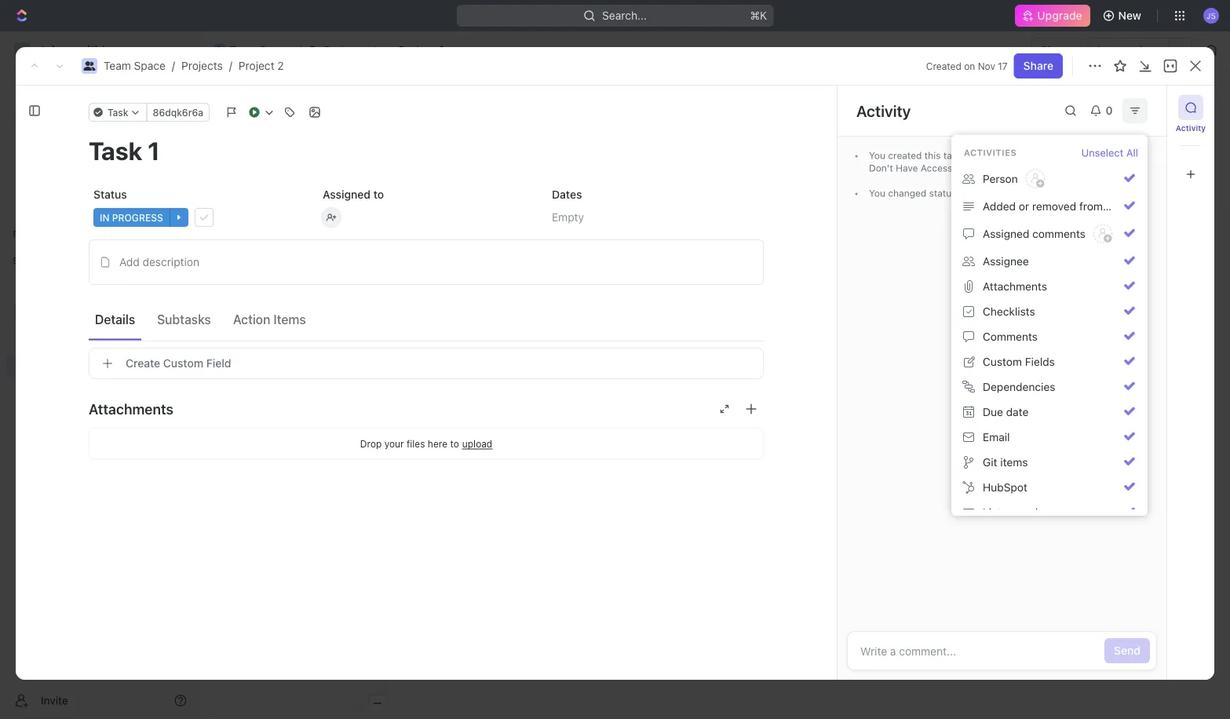 Task type: describe. For each thing, give the bounding box(es) containing it.
invite
[[41, 694, 68, 707]]

0 horizontal spatial to
[[374, 188, 384, 201]]

dependencies
[[983, 380, 1056, 393]]

date
[[1006, 406, 1029, 419]]

home
[[38, 82, 68, 95]]

search...
[[602, 9, 647, 22]]

customize button
[[1076, 141, 1157, 163]]

86dqk6r6a
[[153, 107, 203, 118]]

activities
[[964, 148, 1017, 158]]

automations button
[[1088, 38, 1169, 62]]

add for add task
[[1117, 101, 1138, 114]]

projects inside sidebar navigation
[[47, 333, 89, 346]]

action
[[233, 312, 270, 327]]

access)
[[921, 163, 956, 174]]

fields
[[1025, 355, 1055, 368]]

11 mins for open
[[1112, 188, 1144, 199]]

customize
[[1097, 146, 1152, 159]]

custom fields
[[983, 355, 1055, 368]]

list inside button
[[1106, 200, 1124, 213]]

#8678g9yju (you don't have access)
[[869, 150, 1093, 174]]

items
[[1001, 456, 1028, 469]]

unselect
[[1082, 147, 1124, 159]]

assignee button
[[958, 249, 1142, 274]]

add description button
[[94, 250, 759, 275]]

team space / projects / project 2
[[104, 59, 284, 72]]

mins for open
[[1123, 188, 1144, 199]]

1 vertical spatial user group image
[[84, 61, 95, 71]]

attachments inside dropdown button
[[89, 400, 173, 417]]

subtasks
[[157, 312, 211, 327]]

hubspot button
[[958, 475, 1142, 500]]

checklists button
[[958, 299, 1142, 324]]

1 vertical spatial project
[[239, 59, 275, 72]]

share for share button under upgrade link
[[1041, 44, 1071, 57]]

details button
[[89, 305, 141, 333]]

favorites button
[[6, 225, 60, 243]]

show closed button
[[296, 181, 380, 200]]

on
[[964, 60, 975, 71]]

attachments button
[[958, 274, 1142, 299]]

upload
[[462, 438, 493, 449]]

all
[[1127, 147, 1139, 159]]

list inside button
[[983, 506, 1001, 519]]

task sidebar navigation tab list
[[1174, 95, 1209, 187]]

created
[[888, 150, 922, 161]]

list moved
[[983, 506, 1038, 519]]

by
[[965, 150, 976, 161]]

automations
[[1096, 44, 1161, 57]]

add for add description
[[119, 256, 140, 269]]

1 horizontal spatial custom
[[983, 355, 1022, 368]]

new
[[1119, 9, 1142, 22]]

activity inside task sidebar navigation tab list
[[1176, 123, 1206, 132]]

moved
[[1004, 506, 1038, 519]]

unselect all
[[1082, 147, 1139, 159]]

Search tasks... text field
[[1035, 179, 1192, 202]]

0 vertical spatial team
[[229, 44, 257, 57]]

or
[[1019, 200, 1030, 213]]

Edit task name text field
[[89, 136, 764, 166]]

0 horizontal spatial project 2 link
[[239, 59, 284, 72]]

1 horizontal spatial 2
[[313, 94, 326, 120]]

share for share button on the right of the 17
[[1024, 59, 1054, 72]]

1 horizontal spatial to
[[450, 438, 459, 449]]

details
[[95, 312, 135, 327]]

assigned comments button
[[958, 219, 1142, 249]]

favorites
[[13, 229, 54, 240]]

1 horizontal spatial projects
[[181, 59, 223, 72]]

home link
[[6, 76, 193, 101]]

subtasks button
[[151, 305, 217, 333]]

show
[[316, 185, 341, 196]]

team space inside tree
[[38, 306, 100, 319]]

share button right the 17
[[1014, 53, 1063, 79]]

task
[[1141, 101, 1165, 114]]

0 vertical spatial space
[[260, 44, 291, 57]]

person
[[983, 172, 1018, 185]]

have
[[896, 163, 918, 174]]

due date
[[983, 406, 1029, 419]]

1 vertical spatial 2
[[278, 59, 284, 72]]

task sidebar content section
[[837, 86, 1167, 680]]

created on nov 17
[[926, 60, 1008, 71]]

comments
[[1033, 227, 1086, 240]]

comments button
[[958, 324, 1142, 349]]

search button
[[961, 141, 1023, 163]]

changed status from
[[886, 188, 983, 199]]

assigned comments
[[983, 227, 1086, 240]]

assignee
[[983, 255, 1029, 268]]

due
[[983, 406, 1003, 419]]

share button down upgrade link
[[1032, 38, 1081, 63]]

closed
[[343, 185, 373, 196]]

sidebar navigation
[[0, 31, 200, 719]]

hubspot
[[983, 481, 1028, 494]]

show closed
[[316, 185, 373, 196]]

assigned for assigned comments
[[983, 227, 1030, 240]]

action items button
[[227, 305, 312, 333]]

86dqk6r6a button
[[147, 103, 210, 122]]

from inside button
[[1080, 200, 1103, 213]]

new button
[[1097, 3, 1151, 28]]

search
[[982, 146, 1018, 159]]

create custom field
[[126, 357, 231, 370]]

0 vertical spatial 2
[[439, 44, 445, 57]]

⌘k
[[750, 9, 767, 22]]



Task type: vqa. For each thing, say whether or not it's contained in the screenshot.
CSV
no



Task type: locate. For each thing, give the bounding box(es) containing it.
upgrade
[[1038, 9, 1083, 22]]

0 horizontal spatial activity
[[857, 101, 911, 120]]

team space
[[229, 44, 291, 57], [38, 306, 100, 319]]

2 horizontal spatial space
[[260, 44, 291, 57]]

0 vertical spatial add
[[1117, 101, 1138, 114]]

2 vertical spatial team
[[38, 306, 65, 319]]

list
[[1106, 200, 1124, 213], [983, 506, 1001, 519]]

project 2 link
[[379, 41, 449, 60], [239, 59, 284, 72]]

to
[[374, 188, 384, 201], [450, 438, 459, 449]]

git items button
[[958, 450, 1142, 475]]

add task
[[1117, 101, 1165, 114]]

1 horizontal spatial team space
[[229, 44, 291, 57]]

0 horizontal spatial from
[[959, 188, 980, 199]]

0 vertical spatial projects
[[324, 44, 366, 57]]

dates
[[552, 188, 582, 201]]

1 vertical spatial list
[[983, 506, 1001, 519]]

items
[[274, 312, 306, 327]]

share
[[1041, 44, 1071, 57], [1024, 59, 1054, 72]]

1 horizontal spatial project 2 link
[[379, 41, 449, 60]]

0 vertical spatial 11
[[1112, 150, 1120, 161]]

assigned
[[323, 188, 371, 201], [983, 227, 1030, 240]]

2
[[439, 44, 445, 57], [278, 59, 284, 72], [313, 94, 326, 120]]

1 vertical spatial assigned
[[983, 227, 1030, 240]]

0 horizontal spatial custom
[[163, 357, 203, 370]]

you
[[869, 150, 886, 161], [869, 188, 886, 199]]

1 horizontal spatial projects link
[[181, 59, 223, 72]]

mins
[[1123, 150, 1144, 161], [1123, 188, 1144, 199]]

tree containing team space
[[6, 273, 193, 485]]

11
[[1112, 150, 1120, 161], [1112, 188, 1120, 199]]

0 vertical spatial mins
[[1123, 150, 1144, 161]]

0 vertical spatial assigned
[[323, 188, 371, 201]]

attachments up checklists at the top
[[983, 280, 1048, 293]]

status
[[929, 188, 957, 199]]

spaces
[[13, 255, 46, 266]]

team space right team space, , "element"
[[38, 306, 100, 319]]

17
[[998, 60, 1008, 71]]

2 vertical spatial project
[[238, 94, 309, 120]]

2 horizontal spatial projects link
[[305, 41, 370, 60]]

added or removed from list button
[[958, 194, 1142, 219]]

added
[[983, 200, 1016, 213]]

1 vertical spatial share
[[1024, 59, 1054, 72]]

1 vertical spatial team space
[[38, 306, 100, 319]]

activity
[[857, 101, 911, 120], [1176, 123, 1206, 132]]

custom left field
[[163, 357, 203, 370]]

task
[[944, 150, 962, 161]]

created
[[926, 60, 962, 71]]

team space link
[[210, 41, 295, 60], [104, 59, 166, 72], [38, 300, 190, 325]]

1 horizontal spatial space
[[134, 59, 166, 72]]

1 horizontal spatial project 2
[[399, 44, 445, 57]]

to right closed
[[374, 188, 384, 201]]

1 vertical spatial team
[[104, 59, 131, 72]]

0 horizontal spatial 2
[[278, 59, 284, 72]]

email
[[983, 431, 1010, 444]]

11 mins
[[1112, 150, 1144, 161], [1112, 188, 1144, 199]]

(you
[[1073, 150, 1093, 161]]

0 vertical spatial 11 mins
[[1112, 150, 1144, 161]]

files
[[407, 438, 425, 449]]

team space up the team space / projects / project 2
[[229, 44, 291, 57]]

0 vertical spatial team space
[[229, 44, 291, 57]]

checklists
[[983, 305, 1036, 318]]

1 vertical spatial project 2
[[238, 94, 331, 120]]

projects
[[324, 44, 366, 57], [181, 59, 223, 72], [47, 333, 89, 346]]

assigned for assigned to
[[323, 188, 371, 201]]

#8678g9yju
[[1016, 150, 1070, 161]]

upgrade link
[[1016, 5, 1090, 27]]

2 vertical spatial space
[[68, 306, 100, 319]]

1 vertical spatial to
[[450, 438, 459, 449]]

due date button
[[958, 400, 1142, 425]]

assigned to
[[323, 188, 384, 201]]

you for created this task by copying
[[869, 150, 886, 161]]

2 vertical spatial 2
[[313, 94, 326, 120]]

description
[[143, 256, 199, 269]]

1 vertical spatial mins
[[1123, 188, 1144, 199]]

attachments button
[[89, 390, 764, 428]]

list moved button
[[958, 500, 1142, 525]]

inbox
[[38, 109, 65, 122]]

0 horizontal spatial add
[[119, 256, 140, 269]]

inbox link
[[6, 103, 193, 128]]

person button
[[958, 164, 1142, 194]]

add inside button
[[1117, 101, 1138, 114]]

1 vertical spatial add
[[119, 256, 140, 269]]

activity inside 'task sidebar content' section
[[857, 101, 911, 120]]

user group image up home link at top left
[[84, 61, 95, 71]]

upload button
[[462, 438, 493, 449]]

1 horizontal spatial activity
[[1176, 123, 1206, 132]]

0 horizontal spatial projects link
[[47, 327, 149, 352]]

1 you from the top
[[869, 150, 886, 161]]

open
[[1016, 188, 1042, 199]]

0 vertical spatial from
[[959, 188, 980, 199]]

your
[[385, 438, 404, 449]]

drop
[[360, 438, 382, 449]]

field
[[206, 357, 231, 370]]

here
[[428, 438, 448, 449]]

user group image up the team space / projects / project 2
[[215, 46, 225, 54]]

1 vertical spatial activity
[[1176, 123, 1206, 132]]

comments
[[983, 330, 1038, 343]]

0 horizontal spatial assigned
[[323, 188, 371, 201]]

0 vertical spatial share
[[1041, 44, 1071, 57]]

1 vertical spatial attachments
[[89, 400, 173, 417]]

git items
[[983, 456, 1028, 469]]

from right removed
[[1080, 200, 1103, 213]]

team inside tree
[[38, 306, 65, 319]]

share down upgrade link
[[1041, 44, 1071, 57]]

1 horizontal spatial team
[[104, 59, 131, 72]]

git
[[983, 456, 998, 469]]

0 horizontal spatial user group image
[[84, 61, 95, 71]]

from right status
[[959, 188, 980, 199]]

drop your files here to upload
[[360, 438, 493, 449]]

this
[[925, 150, 941, 161]]

team up home link at top left
[[104, 59, 131, 72]]

2 11 from the top
[[1112, 188, 1120, 199]]

status
[[93, 188, 127, 201]]

user group image
[[215, 46, 225, 54], [84, 61, 95, 71]]

add description
[[119, 256, 199, 269]]

11 down customize button
[[1112, 188, 1120, 199]]

changed
[[888, 188, 927, 199]]

tree
[[6, 273, 193, 485]]

copying
[[978, 150, 1014, 161]]

1 horizontal spatial list
[[1106, 200, 1124, 213]]

create custom field button
[[89, 348, 764, 379]]

1 11 from the top
[[1112, 150, 1120, 161]]

send
[[1114, 644, 1141, 657]]

list down unselect all
[[1106, 200, 1124, 213]]

from inside 'task sidebar content' section
[[959, 188, 980, 199]]

2 horizontal spatial projects
[[324, 44, 366, 57]]

0 vertical spatial project
[[399, 44, 436, 57]]

0 vertical spatial project 2
[[399, 44, 445, 57]]

add inside button
[[119, 256, 140, 269]]

11 left all
[[1112, 150, 1120, 161]]

tree inside sidebar navigation
[[6, 273, 193, 485]]

1 vertical spatial from
[[1080, 200, 1103, 213]]

1 vertical spatial 11
[[1112, 188, 1120, 199]]

1 horizontal spatial user group image
[[215, 46, 225, 54]]

attachments down create
[[89, 400, 173, 417]]

1 vertical spatial you
[[869, 188, 886, 199]]

space inside sidebar navigation
[[68, 306, 100, 319]]

nov
[[978, 60, 996, 71]]

dependencies button
[[958, 375, 1142, 400]]

1 mins from the top
[[1123, 150, 1144, 161]]

1 vertical spatial space
[[134, 59, 166, 72]]

1 horizontal spatial add
[[1117, 101, 1138, 114]]

0 vertical spatial you
[[869, 150, 886, 161]]

list down hubspot
[[983, 506, 1001, 519]]

0 horizontal spatial team
[[38, 306, 65, 319]]

2 horizontal spatial 2
[[439, 44, 445, 57]]

1 vertical spatial 11 mins
[[1112, 188, 1144, 199]]

0 horizontal spatial team space
[[38, 306, 100, 319]]

2 vertical spatial projects
[[47, 333, 89, 346]]

2 horizontal spatial team
[[229, 44, 257, 57]]

add left description
[[119, 256, 140, 269]]

1 11 mins from the top
[[1112, 150, 1144, 161]]

0 vertical spatial attachments
[[983, 280, 1048, 293]]

2 11 mins from the top
[[1112, 188, 1144, 199]]

1 horizontal spatial from
[[1080, 200, 1103, 213]]

you down don't
[[869, 188, 886, 199]]

custom down comments
[[983, 355, 1022, 368]]

0 horizontal spatial space
[[68, 306, 100, 319]]

1 vertical spatial projects
[[181, 59, 223, 72]]

you for changed status from
[[869, 188, 886, 199]]

2 you from the top
[[869, 188, 886, 199]]

0 horizontal spatial attachments
[[89, 400, 173, 417]]

0 vertical spatial list
[[1106, 200, 1124, 213]]

0 horizontal spatial project 2
[[238, 94, 331, 120]]

space
[[260, 44, 291, 57], [134, 59, 166, 72], [68, 306, 100, 319]]

added or removed from list
[[983, 200, 1124, 213]]

send button
[[1105, 638, 1150, 664]]

0 horizontal spatial projects
[[47, 333, 89, 346]]

1 horizontal spatial attachments
[[983, 280, 1048, 293]]

team right team space, , "element"
[[38, 306, 65, 319]]

attachments
[[983, 280, 1048, 293], [89, 400, 173, 417]]

share right the 17
[[1024, 59, 1054, 72]]

you up don't
[[869, 150, 886, 161]]

/
[[298, 44, 301, 57], [373, 44, 376, 57], [172, 59, 175, 72], [229, 59, 232, 72]]

don't
[[869, 163, 893, 174]]

11 mins for #8678g9yju (you don't have access)
[[1112, 150, 1144, 161]]

mins for #8678g9yju (you don't have access)
[[1123, 150, 1144, 161]]

add task button
[[1108, 95, 1174, 120]]

attachments inside button
[[983, 280, 1048, 293]]

11 for #8678g9yju (you don't have access)
[[1112, 150, 1120, 161]]

to right here
[[450, 438, 459, 449]]

assigned inside button
[[983, 227, 1030, 240]]

add left task
[[1117, 101, 1138, 114]]

0 horizontal spatial list
[[983, 506, 1001, 519]]

project
[[399, 44, 436, 57], [239, 59, 275, 72], [238, 94, 309, 120]]

team up the team space / projects / project 2
[[229, 44, 257, 57]]

0 vertical spatial user group image
[[215, 46, 225, 54]]

dashboards
[[38, 162, 99, 175]]

team space, , element
[[14, 305, 30, 320]]

2 mins from the top
[[1123, 188, 1144, 199]]

1 horizontal spatial assigned
[[983, 227, 1030, 240]]

removed
[[1033, 200, 1077, 213]]

0 vertical spatial to
[[374, 188, 384, 201]]

0 vertical spatial activity
[[857, 101, 911, 120]]

projects link
[[305, 41, 370, 60], [181, 59, 223, 72], [47, 327, 149, 352]]

11 for open
[[1112, 188, 1120, 199]]



